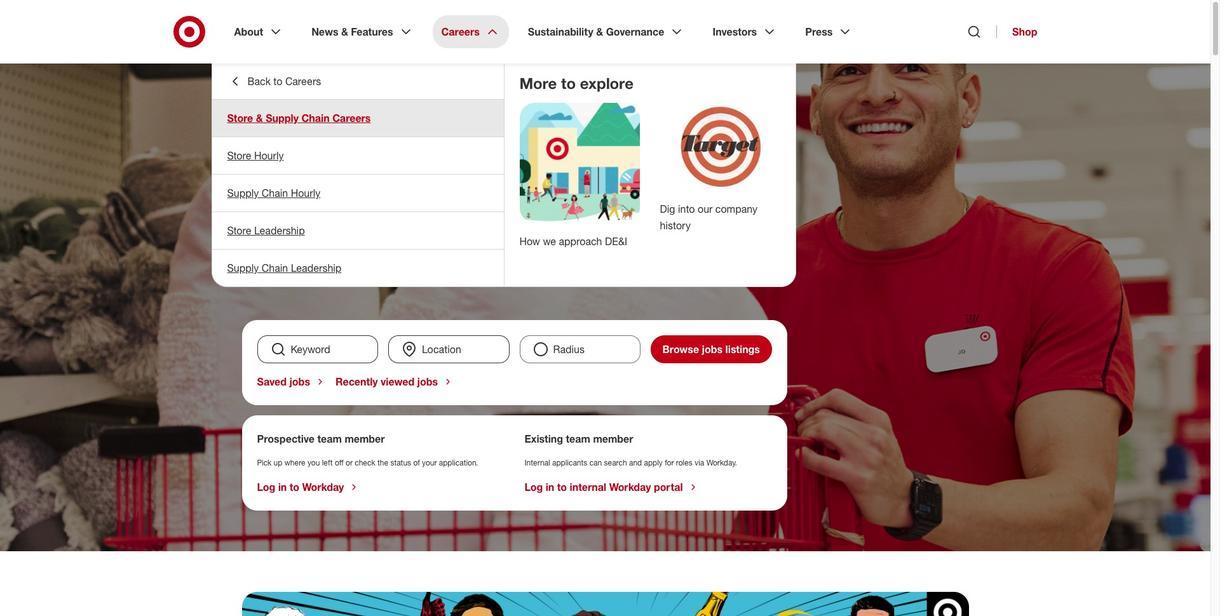 Task type: locate. For each thing, give the bounding box(es) containing it.
an illustrated cityscape and a diverse group of people interacting and shopping at target. image
[[519, 103, 640, 223]]

in
[[278, 481, 287, 494], [546, 481, 554, 494]]

application.
[[439, 458, 478, 468]]

1 vertical spatial leadership
[[291, 262, 341, 275]]

careers inside button
[[285, 75, 321, 88]]

news & features
[[311, 25, 393, 38]]

store up supply chain hourly
[[227, 149, 251, 162]]

0 vertical spatial you
[[242, 181, 329, 243]]

& left governance
[[596, 25, 603, 38]]

you left left
[[308, 458, 320, 468]]

news & features link
[[303, 15, 422, 48]]

1 vertical spatial you
[[308, 458, 320, 468]]

chain up store leadership
[[262, 187, 288, 200]]

1 horizontal spatial member
[[593, 433, 633, 445]]

2 member from the left
[[593, 433, 633, 445]]

press link
[[796, 15, 862, 48]]

approach
[[559, 235, 602, 248]]

2 team from the left
[[566, 433, 590, 445]]

left
[[322, 458, 333, 468]]

portal
[[654, 481, 683, 494]]

0 horizontal spatial &
[[256, 112, 263, 125]]

1 in from the left
[[278, 481, 287, 494]]

& down back at left top
[[256, 112, 263, 125]]

you up supply chain leadership
[[242, 181, 329, 243]]

browse jobs listings button
[[651, 336, 772, 363]]

&
[[341, 25, 348, 38], [596, 25, 603, 38], [256, 112, 263, 125]]

1 vertical spatial store
[[227, 149, 251, 162]]

jobs
[[702, 343, 723, 356], [289, 376, 310, 388], [417, 376, 438, 388]]

features
[[351, 25, 393, 38]]

to inside button
[[273, 75, 282, 88]]

leadership
[[254, 224, 305, 237], [291, 262, 341, 275]]

2 vertical spatial store
[[227, 224, 251, 237]]

team
[[317, 433, 342, 445], [566, 433, 590, 445]]

chain up work
[[301, 112, 330, 125]]

in down up
[[278, 481, 287, 494]]

team for existing
[[566, 433, 590, 445]]

work
[[242, 125, 366, 187]]

0 horizontal spatial jobs
[[289, 376, 310, 388]]

log down the pick
[[257, 481, 275, 494]]

1 horizontal spatial &
[[341, 25, 348, 38]]

recently
[[336, 376, 378, 388]]

somewhere
[[381, 125, 662, 187]]

1 horizontal spatial in
[[546, 481, 554, 494]]

hourly up store leadership
[[291, 187, 320, 200]]

workday down internal applicants can search and apply for roles via workday.
[[609, 481, 651, 494]]

0 vertical spatial supply
[[266, 112, 299, 125]]

existing team member
[[525, 433, 633, 445]]

member up the search
[[593, 433, 633, 445]]

to down applicants
[[557, 481, 567, 494]]

pick up where you left off or check the status of your application.
[[257, 458, 478, 468]]

internal
[[570, 481, 606, 494]]

1 horizontal spatial hourly
[[291, 187, 320, 200]]

jobs left listings
[[702, 343, 723, 356]]

jobs right saved
[[289, 376, 310, 388]]

2 workday from the left
[[609, 481, 651, 494]]

workday
[[302, 481, 344, 494], [609, 481, 651, 494]]

0 horizontal spatial workday
[[302, 481, 344, 494]]

team up applicants
[[566, 433, 590, 445]]

member up check on the left
[[345, 433, 385, 445]]

leadership up supply chain leadership
[[254, 224, 305, 237]]

governance
[[606, 25, 664, 38]]

hourly up supply chain hourly
[[254, 149, 284, 162]]

jobs right viewed
[[417, 376, 438, 388]]

member for prospective team member
[[345, 433, 385, 445]]

member for existing team member
[[593, 433, 633, 445]]

leadership down store leadership link
[[291, 262, 341, 275]]

0 horizontal spatial log
[[257, 481, 275, 494]]

you for up
[[308, 458, 320, 468]]

workday down left
[[302, 481, 344, 494]]

& inside sustainability & governance link
[[596, 25, 603, 38]]

1 team from the left
[[317, 433, 342, 445]]

to
[[561, 74, 576, 93], [273, 75, 282, 88], [290, 481, 299, 494], [557, 481, 567, 494]]

2 log from the left
[[525, 481, 543, 494]]

supply for supply chain leadership
[[227, 262, 259, 275]]

& inside store & supply chain careers link
[[256, 112, 263, 125]]

log in to workday link
[[257, 481, 359, 494]]

via
[[695, 458, 704, 468]]

can
[[589, 458, 602, 468]]

supply chain hourly link
[[212, 175, 504, 212]]

red and white bullseye logo from 1962 with target written over it image
[[660, 103, 780, 191]]

dig into our company history
[[660, 203, 757, 232]]

careers inside "careers work somewhere you love."
[[242, 104, 299, 123]]

& inside news & features link
[[341, 25, 348, 38]]

careers link
[[432, 15, 509, 48]]

1 store from the top
[[227, 112, 253, 125]]

and
[[629, 458, 642, 468]]

0 vertical spatial leadership
[[254, 224, 305, 237]]

check
[[355, 458, 375, 468]]

search
[[604, 458, 627, 468]]

& right news
[[341, 25, 348, 38]]

1 log from the left
[[257, 481, 275, 494]]

1 vertical spatial supply
[[227, 187, 259, 200]]

supply down store hourly
[[227, 187, 259, 200]]

0 horizontal spatial team
[[317, 433, 342, 445]]

2 vertical spatial supply
[[227, 262, 259, 275]]

investors link
[[704, 15, 786, 48]]

& for news
[[341, 25, 348, 38]]

1 horizontal spatial log
[[525, 481, 543, 494]]

0 vertical spatial store
[[227, 112, 253, 125]]

2 in from the left
[[546, 481, 554, 494]]

hourly
[[254, 149, 284, 162], [291, 187, 320, 200]]

saved
[[257, 376, 287, 388]]

2 store from the top
[[227, 149, 251, 162]]

careers
[[441, 25, 480, 38], [285, 75, 321, 88], [242, 104, 299, 123], [332, 112, 371, 125]]

None text field
[[257, 336, 378, 363], [388, 336, 509, 363], [257, 336, 378, 363], [388, 336, 509, 363]]

store down supply chain hourly
[[227, 224, 251, 237]]

browse jobs listings
[[662, 343, 760, 356]]

chain down store leadership
[[262, 262, 288, 275]]

shop link
[[996, 25, 1037, 38]]

dig
[[660, 203, 675, 216]]

1 vertical spatial hourly
[[291, 187, 320, 200]]

store
[[227, 112, 253, 125], [227, 149, 251, 162], [227, 224, 251, 237]]

prospective
[[257, 433, 315, 445]]

& for sustainability
[[596, 25, 603, 38]]

supply down store leadership
[[227, 262, 259, 275]]

you inside "careers work somewhere you love."
[[242, 181, 329, 243]]

log down internal
[[525, 481, 543, 494]]

jobs inside button
[[702, 343, 723, 356]]

2 horizontal spatial &
[[596, 25, 603, 38]]

1 vertical spatial chain
[[262, 187, 288, 200]]

chain
[[301, 112, 330, 125], [262, 187, 288, 200], [262, 262, 288, 275]]

supply down back to careers
[[266, 112, 299, 125]]

2 horizontal spatial jobs
[[702, 343, 723, 356]]

store up store hourly
[[227, 112, 253, 125]]

1 horizontal spatial workday
[[609, 481, 651, 494]]

up
[[274, 458, 282, 468]]

in down internal
[[546, 481, 554, 494]]

0 vertical spatial hourly
[[254, 149, 284, 162]]

store for store hourly
[[227, 149, 251, 162]]

team up left
[[317, 433, 342, 445]]

saved jobs
[[257, 376, 310, 388]]

3 store from the top
[[227, 224, 251, 237]]

1 horizontal spatial jobs
[[417, 376, 438, 388]]

news
[[311, 25, 338, 38]]

investors
[[713, 25, 757, 38]]

log
[[257, 481, 275, 494], [525, 481, 543, 494]]

chain for hourly
[[262, 187, 288, 200]]

2 vertical spatial chain
[[262, 262, 288, 275]]

0 horizontal spatial in
[[278, 481, 287, 494]]

1 horizontal spatial team
[[566, 433, 590, 445]]

0 vertical spatial chain
[[301, 112, 330, 125]]

job search group
[[252, 336, 777, 363]]

store hourly
[[227, 149, 284, 162]]

to right back at left top
[[273, 75, 282, 88]]

more
[[519, 74, 557, 93]]

you
[[242, 181, 329, 243], [308, 458, 320, 468]]

0 horizontal spatial hourly
[[254, 149, 284, 162]]

0 horizontal spatial member
[[345, 433, 385, 445]]

1 member from the left
[[345, 433, 385, 445]]

in for workday
[[278, 481, 287, 494]]

member
[[345, 433, 385, 445], [593, 433, 633, 445]]



Task type: describe. For each thing, give the bounding box(es) containing it.
to right more
[[561, 74, 576, 93]]

de&i
[[605, 235, 627, 248]]

store & supply chain careers link
[[212, 100, 504, 137]]

chain for leadership
[[262, 262, 288, 275]]

we
[[543, 235, 556, 248]]

press
[[805, 25, 833, 38]]

internal
[[525, 458, 550, 468]]

back to careers button
[[212, 64, 504, 99]]

prospective team member
[[257, 433, 385, 445]]

how we approach de&i link
[[519, 235, 627, 248]]

store for store leadership
[[227, 224, 251, 237]]

status
[[390, 458, 411, 468]]

more to explore
[[519, 74, 633, 93]]

about
[[234, 25, 263, 38]]

sustainability & governance link
[[519, 15, 694, 48]]

browse
[[662, 343, 699, 356]]

log in to internal workday portal link
[[525, 481, 698, 494]]

love.
[[343, 181, 453, 243]]

jobs for saved
[[289, 376, 310, 388]]

careers work somewhere you love.
[[242, 104, 662, 243]]

site navigation element
[[0, 0, 1220, 616]]

store leadership link
[[212, 212, 504, 249]]

log for log in to workday
[[257, 481, 275, 494]]

& for store
[[256, 112, 263, 125]]

shop
[[1012, 25, 1037, 38]]

supply chain leadership
[[227, 262, 341, 275]]

store hourly link
[[212, 137, 504, 174]]

for
[[665, 458, 674, 468]]

supply for supply chain hourly
[[227, 187, 259, 200]]

existing
[[525, 433, 563, 445]]

log in to internal workday portal
[[525, 481, 683, 494]]

store for store & supply chain careers
[[227, 112, 253, 125]]

Browse jobs listings search field
[[252, 336, 777, 363]]

roles
[[676, 458, 693, 468]]

where
[[284, 458, 305, 468]]

your
[[422, 458, 437, 468]]

supply chain hourly
[[227, 187, 320, 200]]

applicants
[[552, 458, 587, 468]]

into
[[678, 203, 695, 216]]

you for work
[[242, 181, 329, 243]]

off
[[335, 458, 344, 468]]

dig into our company history link
[[660, 203, 757, 232]]

company
[[715, 203, 757, 216]]

supply chain leadership link
[[212, 250, 504, 287]]

listings
[[725, 343, 760, 356]]

explore
[[580, 74, 633, 93]]

the
[[377, 458, 388, 468]]

how we approach de&i
[[519, 235, 627, 248]]

how
[[519, 235, 540, 248]]

1 workday from the left
[[302, 481, 344, 494]]

our
[[698, 203, 713, 216]]

viewed
[[381, 376, 414, 388]]

about link
[[225, 15, 292, 48]]

back to careers
[[248, 75, 321, 88]]

history
[[660, 219, 691, 232]]

log in to workday
[[257, 481, 344, 494]]

recently viewed jobs link
[[336, 376, 453, 388]]

team for prospective
[[317, 433, 342, 445]]

pick
[[257, 458, 271, 468]]

store & supply chain careers
[[227, 112, 371, 125]]

apply
[[644, 458, 663, 468]]

recently viewed jobs
[[336, 376, 438, 388]]

in for internal
[[546, 481, 554, 494]]

of
[[413, 458, 420, 468]]

internal applicants can search and apply for roles via workday.
[[525, 458, 737, 468]]

sustainability & governance
[[528, 25, 664, 38]]

sustainability
[[528, 25, 593, 38]]

workday.
[[706, 458, 737, 468]]

to down where at the left bottom of page
[[290, 481, 299, 494]]

store leadership
[[227, 224, 305, 237]]

log for log in to internal workday portal
[[525, 481, 543, 494]]

saved jobs link
[[257, 376, 325, 388]]

back
[[248, 75, 271, 88]]

jobs for browse
[[702, 343, 723, 356]]

or
[[346, 458, 353, 468]]



Task type: vqa. For each thing, say whether or not it's contained in the screenshot.
2019
no



